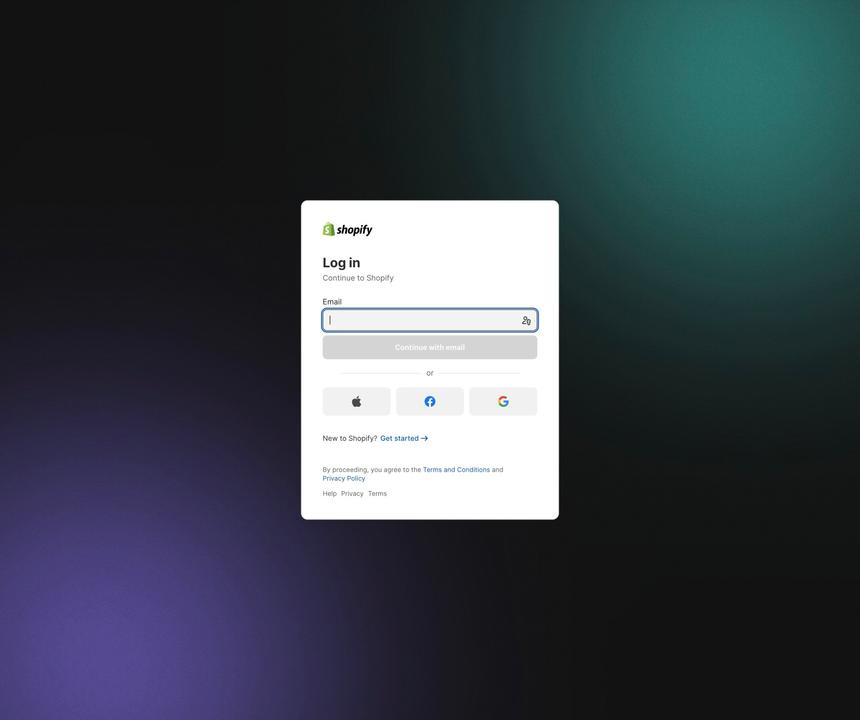 Task type: locate. For each thing, give the bounding box(es) containing it.
0 horizontal spatial size 16 image
[[425, 396, 436, 407]]

1 horizontal spatial size 16 image
[[498, 396, 509, 407]]

log in to shopify image
[[323, 222, 373, 237]]

None email field
[[324, 309, 518, 331]]

None text field
[[324, 309, 550, 331]]

size 16 image
[[352, 396, 362, 407]]

size 16 image
[[425, 396, 436, 407], [498, 396, 509, 407]]



Task type: vqa. For each thing, say whether or not it's contained in the screenshot.
first size 16 image
yes



Task type: describe. For each thing, give the bounding box(es) containing it.
2 size 16 image from the left
[[498, 396, 509, 407]]

1 size 16 image from the left
[[425, 396, 436, 407]]



